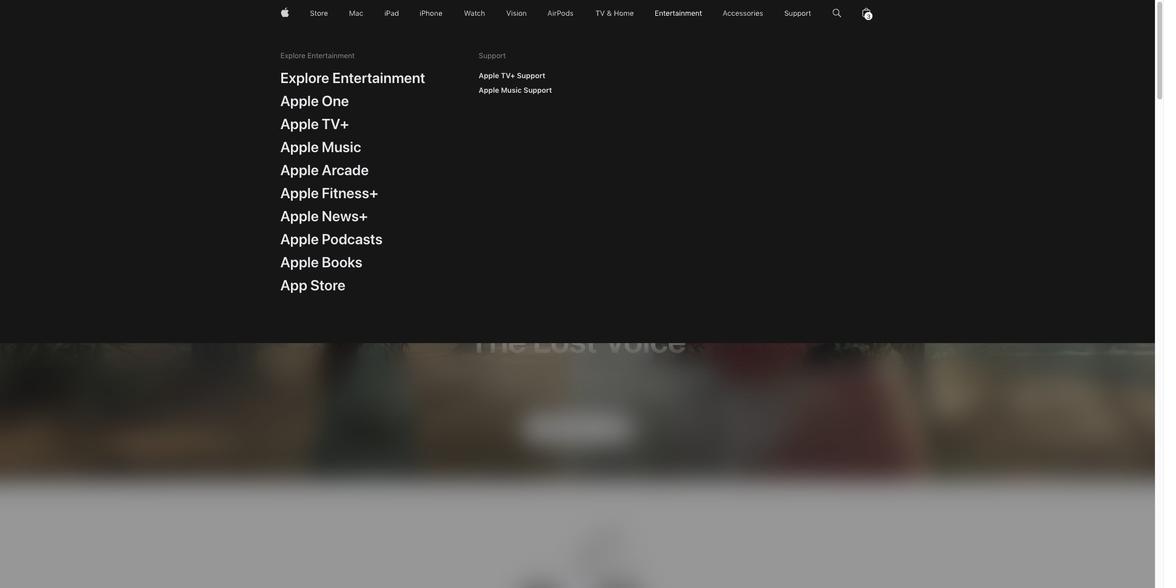 Task type: locate. For each thing, give the bounding box(es) containing it.
tv and home image
[[595, 0, 634, 27]]

support up apple music support link
[[517, 72, 545, 80]]

1 vertical spatial support
[[517, 72, 545, 80]]

0 vertical spatial support
[[479, 52, 506, 60]]

tv+ inside apple tv+ support apple music support
[[501, 72, 515, 80]]

explore
[[280, 52, 306, 60], [280, 69, 329, 87]]

iphone image
[[420, 0, 443, 27]]

app
[[280, 277, 307, 294]]

vision image
[[506, 0, 527, 27]]

0 horizontal spatial music
[[322, 138, 361, 156]]

0 vertical spatial explore
[[280, 52, 306, 60]]

entertainment up explore entertainment link
[[307, 52, 355, 60]]

apple one link
[[274, 87, 356, 114]]

support
[[479, 52, 506, 60], [517, 72, 545, 80], [524, 86, 552, 95]]

0 vertical spatial tv+
[[501, 72, 515, 80]]

main content
[[0, 0, 1155, 588]]

tv+ up apple music support link
[[501, 72, 515, 80]]

tv+
[[501, 72, 515, 80], [322, 115, 349, 133]]

apple music link
[[274, 133, 368, 160]]

books
[[322, 253, 363, 271]]

search apple.com image
[[832, 0, 842, 27]]

explore down apple image
[[280, 52, 306, 60]]

apple music support link
[[472, 81, 559, 99]]

tv+ down one
[[322, 115, 349, 133]]

support down apple tv+ support link
[[524, 86, 552, 95]]

apple down apple music link
[[280, 161, 319, 179]]

apple podcasts link
[[274, 226, 389, 252]]

entertainment inside explore entertainment apple one apple tv+ apple music apple arcade apple fitness+ apple news+ apple podcasts apple books app store
[[332, 69, 425, 87]]

explore inside explore entertainment apple one apple tv+ apple music apple arcade apple fitness+ apple news+ apple podcasts apple books app store
[[280, 69, 329, 87]]

1 vertical spatial tv+
[[322, 115, 349, 133]]

music down apple tv+ support link
[[501, 86, 522, 95]]

explore up apple one 'link'
[[280, 69, 329, 87]]

1 explore from the top
[[280, 52, 306, 60]]

apple arcade link
[[274, 156, 376, 183]]

apple down apple tv+ support link
[[479, 86, 499, 95]]

1 vertical spatial entertainment
[[332, 69, 425, 87]]

apple up apple books 'link'
[[280, 230, 319, 248]]

music up arcade
[[322, 138, 361, 156]]

0 vertical spatial music
[[501, 86, 522, 95]]

news+
[[322, 207, 368, 225]]

explore entertainment
[[280, 52, 355, 60]]

apple news+ link
[[274, 203, 375, 229]]

1 vertical spatial explore
[[280, 69, 329, 87]]

apple up apple news+ link
[[280, 184, 319, 202]]

apple down apple tv+ 'link'
[[280, 138, 319, 156]]

2 explore from the top
[[280, 69, 329, 87]]

0 horizontal spatial tv+
[[322, 115, 349, 133]]

support up apple tv+ support link
[[479, 52, 506, 60]]

mac image
[[349, 0, 363, 27]]

airpods image
[[548, 0, 574, 27]]

entertainment
[[307, 52, 355, 60], [332, 69, 425, 87]]

shopping bag with item count : 3 image
[[863, 0, 871, 27]]

1 horizontal spatial tv+
[[501, 72, 515, 80]]

store
[[310, 277, 346, 294]]

explore for explore entertainment apple one apple tv+ apple music apple arcade apple fitness+ apple news+ apple podcasts apple books app store
[[280, 69, 329, 87]]

1 vertical spatial music
[[322, 138, 361, 156]]

podcasts
[[322, 230, 383, 248]]

arcade
[[322, 161, 369, 179]]

1 horizontal spatial music
[[501, 86, 522, 95]]

apple up apple tv+ 'link'
[[280, 92, 319, 110]]

0 vertical spatial entertainment
[[307, 52, 355, 60]]

entertainment up one
[[332, 69, 425, 87]]

apple
[[479, 72, 499, 80], [479, 86, 499, 95], [280, 92, 319, 110], [280, 115, 319, 133], [280, 138, 319, 156], [280, 161, 319, 179], [280, 184, 319, 202], [280, 207, 319, 225], [280, 230, 319, 248], [280, 253, 319, 271]]

music
[[501, 86, 522, 95], [322, 138, 361, 156]]



Task type: describe. For each thing, give the bounding box(es) containing it.
watch image
[[464, 0, 485, 27]]

apple tv+ link
[[274, 110, 356, 137]]

apple down apple fitness+ link
[[280, 207, 319, 225]]

fitness+
[[322, 184, 379, 202]]

2 vertical spatial support
[[524, 86, 552, 95]]

support image
[[785, 0, 811, 27]]

apple up app
[[280, 253, 319, 271]]

apple tv+ support link
[[472, 67, 552, 85]]

support element
[[472, 67, 559, 99]]

explore entertainment element
[[274, 64, 432, 298]]

apple down apple one 'link'
[[280, 115, 319, 133]]

apple tv+ support apple music support
[[479, 72, 552, 95]]

apple books link
[[274, 249, 369, 275]]

one
[[322, 92, 349, 110]]

entertainment for explore entertainment
[[307, 52, 355, 60]]

accessories image
[[723, 0, 764, 27]]

entertainment image
[[655, 0, 702, 27]]

music inside explore entertainment apple one apple tv+ apple music apple arcade apple fitness+ apple news+ apple podcasts apple books app store
[[322, 138, 361, 156]]

explore entertainment apple one apple tv+ apple music apple arcade apple fitness+ apple news+ apple podcasts apple books app store
[[280, 69, 425, 294]]

apple up apple music support link
[[479, 72, 499, 80]]

app store link
[[274, 272, 352, 298]]

entertainment for explore entertainment apple one apple tv+ apple music apple arcade apple fitness+ apple news+ apple podcasts apple books app store
[[332, 69, 425, 87]]

explore for explore entertainment
[[280, 52, 306, 60]]

apple image
[[280, 0, 289, 27]]

explore entertainment link
[[274, 64, 432, 91]]

tv+ inside explore entertainment apple one apple tv+ apple music apple arcade apple fitness+ apple news+ apple podcasts apple books app store
[[322, 115, 349, 133]]

ipad image
[[384, 0, 399, 27]]

apple fitness+ link
[[274, 179, 385, 206]]

store image
[[310, 0, 328, 27]]

music inside apple tv+ support apple music support
[[501, 86, 522, 95]]



Task type: vqa. For each thing, say whether or not it's contained in the screenshot.
How does Apple Trade In work?
no



